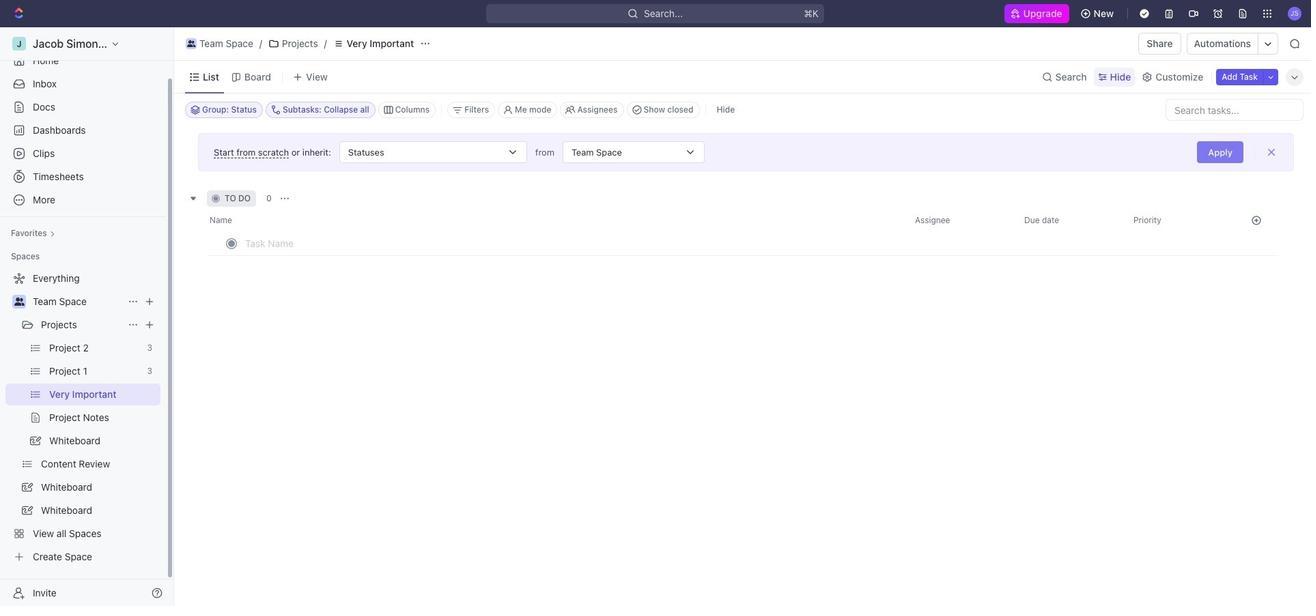 Task type: locate. For each thing, give the bounding box(es) containing it.
0 vertical spatial user group image
[[187, 40, 196, 47]]

tree
[[5, 268, 161, 568]]

1 vertical spatial user group image
[[14, 298, 24, 306]]

user group image
[[187, 40, 196, 47], [14, 298, 24, 306]]

tree inside sidebar navigation
[[5, 268, 161, 568]]

0 horizontal spatial user group image
[[14, 298, 24, 306]]

1 horizontal spatial user group image
[[187, 40, 196, 47]]



Task type: vqa. For each thing, say whether or not it's contained in the screenshot.
topmost user group image
yes



Task type: describe. For each thing, give the bounding box(es) containing it.
Task Name text field
[[245, 232, 644, 254]]

user group image inside sidebar navigation
[[14, 298, 24, 306]]

sidebar navigation
[[0, 27, 177, 607]]

jacob simon's workspace, , element
[[12, 37, 26, 51]]

Search tasks... text field
[[1167, 100, 1304, 120]]



